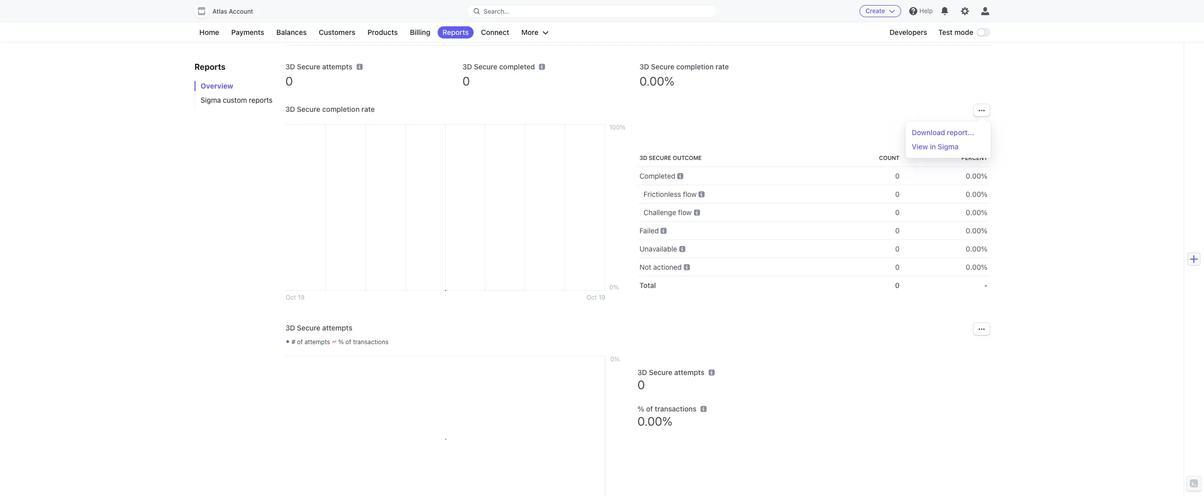 Task type: locate. For each thing, give the bounding box(es) containing it.
1 horizontal spatial completion
[[677, 62, 714, 71]]

0.00%
[[640, 74, 675, 88], [966, 172, 988, 180], [966, 190, 988, 199], [966, 208, 988, 217], [966, 227, 988, 235], [966, 245, 988, 253], [966, 263, 988, 272], [638, 415, 673, 429]]

not actioned
[[640, 263, 682, 272]]

reports
[[249, 96, 272, 104]]

your down "during"
[[471, 30, 485, 39]]

completed
[[500, 62, 535, 71]]

of
[[297, 339, 303, 346], [346, 339, 352, 346], [646, 405, 653, 414]]

1 horizontal spatial a
[[478, 20, 482, 28]]

completion inside "3d secure completion rate 0.00%"
[[677, 62, 714, 71]]

reports
[[443, 28, 469, 36], [194, 62, 225, 71]]

1 a from the left
[[329, 20, 333, 28]]

0 vertical spatial %
[[338, 339, 344, 346]]

1 horizontal spatial % of transactions
[[638, 405, 697, 414]]

0 horizontal spatial your
[[378, 30, 392, 39]]

1 vertical spatial sigma
[[938, 142, 959, 151]]

0 vertical spatial completion
[[677, 62, 714, 71]]

0 vertical spatial sigma
[[200, 96, 221, 104]]

a left card,
[[565, 20, 569, 28]]

regulation.
[[286, 30, 320, 39]]

0 vertical spatial transactions
[[353, 339, 389, 346]]

1 horizontal spatial your
[[471, 30, 485, 39]]

overview
[[200, 82, 233, 90]]

#
[[292, 339, 295, 346]]

completion for 3d secure completion rate
[[322, 105, 360, 114]]

atlas
[[213, 8, 227, 15]]

flow for challenge flow
[[678, 208, 692, 217]]

%
[[338, 339, 344, 346], [638, 405, 645, 414]]

2 horizontal spatial of
[[646, 405, 653, 414]]

1 vertical spatial flow
[[678, 208, 692, 217]]

1 horizontal spatial the
[[776, 20, 787, 28]]

sigma down "download report..." button
[[938, 142, 959, 151]]

issuer
[[434, 20, 453, 28]]

3d secure completion rate
[[286, 105, 375, 114]]

actioned
[[654, 263, 682, 272]]

create button
[[860, 5, 902, 17]]

the
[[405, 20, 415, 28], [776, 20, 787, 28]]

when
[[523, 20, 540, 28], [930, 20, 948, 28]]

0 vertical spatial 3d secure attempts
[[286, 62, 353, 71]]

sigma inside button
[[938, 142, 959, 151]]

understand
[[322, 30, 361, 39]]

sigma down overview
[[200, 96, 221, 104]]

2 vertical spatial 3d secure attempts
[[638, 368, 705, 377]]

1 horizontal spatial transactions
[[655, 405, 697, 414]]

transactions
[[353, 339, 389, 346], [655, 405, 697, 414]]

0 horizontal spatial sigma
[[200, 96, 221, 104]]

3d secure attempts for 3d
[[286, 62, 353, 71]]

.
[[800, 20, 802, 28]]

0.00% for challenge flow
[[966, 208, 988, 217]]

0 horizontal spatial completion
[[322, 105, 360, 114]]

required
[[950, 20, 977, 28]]

1 the from the left
[[405, 20, 415, 28]]

search…
[[484, 7, 510, 15]]

1 horizontal spatial when
[[930, 20, 948, 28]]

create
[[866, 7, 886, 15]]

reports inside 'link'
[[443, 28, 469, 36]]

attempts
[[322, 62, 353, 71], [322, 324, 353, 332], [305, 339, 330, 346], [675, 368, 705, 377]]

1 vertical spatial 3d secure attempts
[[286, 324, 353, 332]]

impacts
[[443, 30, 469, 39]]

you
[[644, 20, 656, 28]]

0
[[286, 74, 293, 88], [463, 74, 470, 88], [896, 172, 900, 180], [896, 190, 900, 199], [896, 208, 900, 217], [896, 227, 900, 235], [896, 245, 900, 253], [896, 263, 900, 272], [895, 281, 900, 290], [638, 378, 645, 392]]

a
[[329, 20, 333, 28], [478, 20, 482, 28], [565, 20, 569, 28]]

notifications image
[[941, 7, 949, 15]]

your
[[378, 30, 392, 39], [471, 30, 485, 39]]

billing
[[410, 28, 431, 36]]

flow down frictionless flow
[[678, 208, 692, 217]]

1 vertical spatial reports
[[194, 62, 225, 71]]

when inside . additionally, stripe triggers 3d secure when required by regulation. understand how your authentication impacts your payment conversion.
[[930, 20, 948, 28]]

payments
[[231, 28, 264, 36]]

frictionless flow
[[644, 190, 697, 199]]

rate inside "3d secure completion rate 0.00%"
[[716, 62, 729, 71]]

0.00% for frictionless flow
[[966, 190, 988, 199]]

svg image
[[979, 108, 985, 114]]

secure inside . additionally, stripe triggers 3d secure when required by regulation. understand how your authentication impacts your payment conversion.
[[906, 20, 928, 28]]

1 vertical spatial payment
[[487, 30, 516, 39]]

1 horizontal spatial reports
[[443, 28, 469, 36]]

1 vertical spatial % of transactions
[[638, 405, 697, 414]]

download
[[912, 128, 946, 137]]

2 horizontal spatial a
[[565, 20, 569, 28]]

1 horizontal spatial rate
[[716, 62, 729, 71]]

3d secure outcome
[[640, 155, 702, 161]]

% of transactions
[[338, 339, 389, 346], [638, 405, 697, 414]]

reports right card on the top left
[[443, 28, 469, 36]]

a right is
[[329, 20, 333, 28]]

when up conversion. in the left top of the page
[[523, 20, 540, 28]]

3d secure is a verification step with the card issuer during a payment or when saving a card, to reduce fraud. you can request 3d secure via radar or the api
[[286, 20, 800, 28]]

saving
[[542, 20, 563, 28]]

help
[[920, 7, 933, 15]]

or
[[514, 20, 521, 28], [767, 20, 774, 28]]

help button
[[906, 3, 937, 19]]

0 horizontal spatial when
[[523, 20, 540, 28]]

request
[[672, 20, 696, 28]]

balances link
[[271, 26, 312, 39]]

0.00% inside "3d secure completion rate 0.00%"
[[640, 74, 675, 88]]

sigma
[[200, 96, 221, 104], [938, 142, 959, 151]]

or right 'radar' link
[[767, 20, 774, 28]]

the left api
[[776, 20, 787, 28]]

0 horizontal spatial a
[[329, 20, 333, 28]]

products
[[368, 28, 398, 36]]

0 horizontal spatial of
[[297, 339, 303, 346]]

reports up overview
[[194, 62, 225, 71]]

1 vertical spatial completion
[[322, 105, 360, 114]]

the up authentication
[[405, 20, 415, 28]]

0 vertical spatial % of transactions
[[338, 339, 389, 346]]

2 or from the left
[[767, 20, 774, 28]]

Search… text field
[[468, 5, 717, 17]]

during
[[455, 20, 476, 28]]

0 vertical spatial rate
[[716, 62, 729, 71]]

flow right the frictionless
[[683, 190, 697, 199]]

api
[[789, 20, 800, 28]]

3 a from the left
[[565, 20, 569, 28]]

flow for frictionless flow
[[683, 190, 697, 199]]

rate
[[716, 62, 729, 71], [362, 105, 375, 114]]

3d secure completed
[[463, 62, 535, 71]]

0.00% for completed
[[966, 172, 988, 180]]

svg image
[[979, 327, 985, 333]]

count
[[880, 155, 900, 161]]

when down notifications "icon"
[[930, 20, 948, 28]]

0 horizontal spatial reports
[[194, 62, 225, 71]]

your down step
[[378, 30, 392, 39]]

step
[[373, 20, 387, 28]]

0 vertical spatial reports
[[443, 28, 469, 36]]

to
[[589, 20, 596, 28]]

Search… search field
[[468, 5, 717, 17]]

1 vertical spatial %
[[638, 405, 645, 414]]

flow
[[683, 190, 697, 199], [678, 208, 692, 217]]

authentication
[[394, 30, 441, 39]]

0 horizontal spatial the
[[405, 20, 415, 28]]

1 horizontal spatial or
[[767, 20, 774, 28]]

2 when from the left
[[930, 20, 948, 28]]

or left more
[[514, 20, 521, 28]]

connect link
[[476, 26, 515, 39]]

3d secure attempts
[[286, 62, 353, 71], [286, 324, 353, 332], [638, 368, 705, 377]]

developers
[[890, 28, 928, 36]]

is
[[322, 20, 327, 28]]

secure
[[297, 20, 320, 28], [710, 20, 733, 28], [906, 20, 928, 28], [297, 62, 321, 71], [474, 62, 498, 71], [651, 62, 675, 71], [297, 105, 321, 114], [649, 155, 672, 161], [297, 324, 321, 332], [649, 368, 673, 377]]

0 horizontal spatial or
[[514, 20, 521, 28]]

3d
[[286, 20, 295, 28], [698, 20, 708, 28], [894, 20, 904, 28], [286, 62, 295, 71], [463, 62, 472, 71], [640, 62, 649, 71], [286, 105, 295, 114], [640, 155, 648, 161], [286, 324, 295, 332], [638, 368, 647, 377]]

0 horizontal spatial rate
[[362, 105, 375, 114]]

reports link
[[438, 26, 474, 39]]

1 vertical spatial transactions
[[655, 405, 697, 414]]

radar
[[746, 20, 765, 28]]

0 vertical spatial flow
[[683, 190, 697, 199]]

-
[[985, 281, 988, 290]]

1 or from the left
[[514, 20, 521, 28]]

payment inside . additionally, stripe triggers 3d secure when required by regulation. understand how your authentication impacts your payment conversion.
[[487, 30, 516, 39]]

a right "during"
[[478, 20, 482, 28]]

2 a from the left
[[478, 20, 482, 28]]

1 vertical spatial rate
[[362, 105, 375, 114]]

payment
[[484, 20, 512, 28], [487, 30, 516, 39]]

1 horizontal spatial sigma
[[938, 142, 959, 151]]



Task type: describe. For each thing, give the bounding box(es) containing it.
completed
[[640, 172, 676, 180]]

additionally,
[[804, 20, 843, 28]]

# of attempts
[[292, 339, 330, 346]]

download report... button
[[908, 126, 989, 140]]

home
[[199, 28, 219, 36]]

reduce
[[598, 20, 621, 28]]

view in sigma
[[912, 142, 959, 151]]

api link
[[789, 20, 800, 28]]

3d secure attempts for %
[[638, 368, 705, 377]]

total
[[640, 281, 656, 290]]

report...
[[947, 128, 975, 137]]

fraud.
[[623, 20, 642, 28]]

overview link
[[194, 81, 275, 91]]

can
[[658, 20, 670, 28]]

mode
[[955, 28, 974, 36]]

view
[[912, 142, 928, 151]]

payments link
[[226, 26, 269, 39]]

2 your from the left
[[471, 30, 485, 39]]

1 when from the left
[[523, 20, 540, 28]]

products link
[[363, 26, 403, 39]]

rate for 3d secure completion rate
[[362, 105, 375, 114]]

frictionless
[[644, 190, 681, 199]]

challenge
[[644, 208, 677, 217]]

failed
[[640, 227, 659, 235]]

0 horizontal spatial %
[[338, 339, 344, 346]]

unavailable
[[640, 245, 677, 253]]

card,
[[571, 20, 587, 28]]

customers link
[[314, 26, 361, 39]]

0 horizontal spatial % of transactions
[[338, 339, 389, 346]]

1 horizontal spatial %
[[638, 405, 645, 414]]

percent
[[962, 155, 988, 161]]

rate for 3d secure completion rate 0.00%
[[716, 62, 729, 71]]

home link
[[194, 26, 224, 39]]

0.00% for not actioned
[[966, 263, 988, 272]]

sigma custom reports link
[[194, 95, 275, 105]]

test
[[939, 28, 953, 36]]

3d secure completion rate 0.00%
[[640, 62, 729, 88]]

more button
[[517, 26, 554, 39]]

sigma custom reports
[[200, 96, 272, 104]]

radar link
[[746, 20, 765, 28]]

3d inside "3d secure completion rate 0.00%"
[[640, 62, 649, 71]]

stripe
[[845, 20, 865, 28]]

how
[[362, 30, 376, 39]]

outcome
[[673, 155, 702, 161]]

2 the from the left
[[776, 20, 787, 28]]

0 vertical spatial payment
[[484, 20, 512, 28]]

test mode
[[939, 28, 974, 36]]

balances
[[277, 28, 307, 36]]

1 horizontal spatial of
[[346, 339, 352, 346]]

customers
[[319, 28, 355, 36]]

view in sigma button
[[908, 140, 989, 154]]

custom
[[223, 96, 247, 104]]

account
[[229, 8, 253, 15]]

atlas account
[[213, 8, 253, 15]]

via
[[735, 20, 744, 28]]

verification
[[335, 20, 371, 28]]

by
[[979, 20, 987, 28]]

connect
[[481, 28, 510, 36]]

challenge flow
[[644, 208, 692, 217]]

conversion.
[[517, 30, 555, 39]]

0.00% for unavailable
[[966, 245, 988, 253]]

. additionally, stripe triggers 3d secure when required by regulation. understand how your authentication impacts your payment conversion.
[[286, 20, 987, 39]]

in
[[930, 142, 936, 151]]

0.00% for failed
[[966, 227, 988, 235]]

card
[[417, 20, 432, 28]]

3d inside . additionally, stripe triggers 3d secure when required by regulation. understand how your authentication impacts your payment conversion.
[[894, 20, 904, 28]]

not
[[640, 263, 652, 272]]

1 your from the left
[[378, 30, 392, 39]]

0 horizontal spatial transactions
[[353, 339, 389, 346]]

more
[[522, 28, 539, 36]]

secure inside "3d secure completion rate 0.00%"
[[651, 62, 675, 71]]

developers link
[[885, 26, 933, 39]]

completion for 3d secure completion rate 0.00%
[[677, 62, 714, 71]]

with
[[389, 20, 403, 28]]

atlas account button
[[194, 4, 263, 18]]

triggers
[[867, 20, 892, 28]]

billing link
[[405, 26, 436, 39]]

download report...
[[912, 128, 975, 137]]



Task type: vqa. For each thing, say whether or not it's contained in the screenshot.
Help popup button
yes



